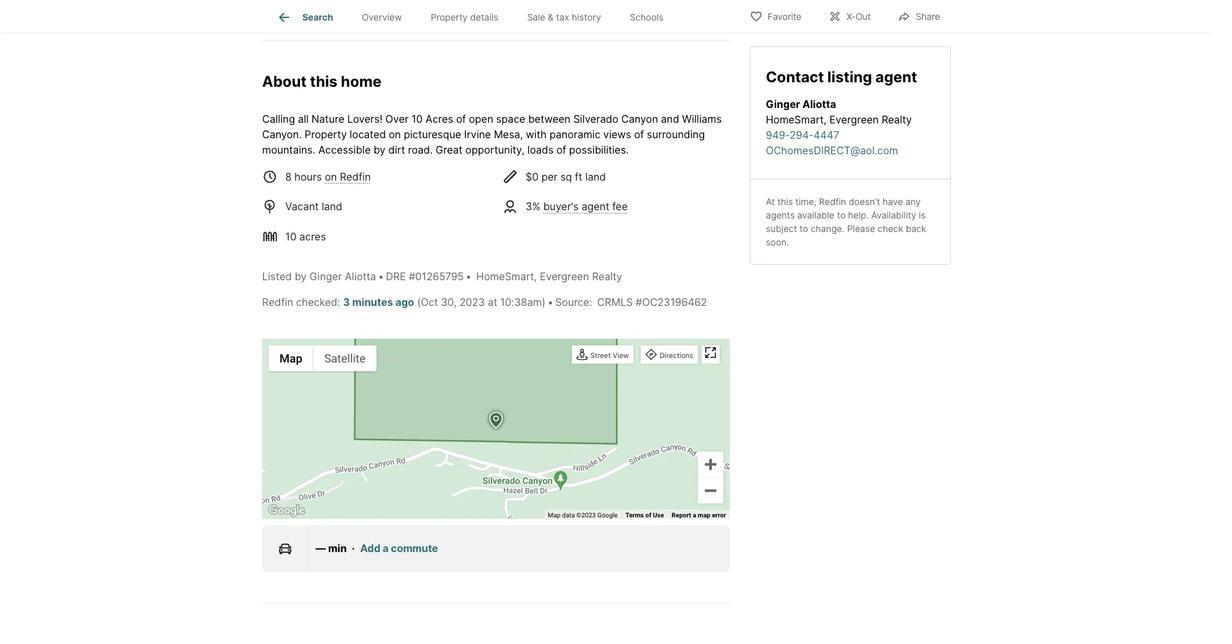 Task type: describe. For each thing, give the bounding box(es) containing it.
redfin for on
[[340, 171, 371, 183]]

all
[[298, 113, 309, 125]]

buyer's agent fee link
[[544, 201, 628, 213]]

report
[[672, 512, 692, 519]]

opportunity,
[[466, 144, 525, 156]]

listing
[[828, 68, 873, 86]]

about
[[262, 72, 307, 90]]

1 vertical spatial homesmart,
[[477, 271, 537, 283]]

minutes
[[352, 296, 393, 309]]

mesa,
[[494, 128, 523, 141]]

street view button
[[573, 347, 633, 365]]

agent for listing
[[876, 68, 918, 86]]

of left the 'open'
[[456, 113, 466, 125]]

change.
[[811, 223, 845, 234]]

terms of use link
[[626, 512, 664, 519]]

949-294-4447 link
[[766, 128, 840, 141]]

menu bar containing map
[[269, 346, 377, 372]]

8 hours on redfin
[[285, 171, 371, 183]]

calling
[[262, 113, 295, 125]]

about this home
[[262, 72, 382, 90]]

©2023
[[577, 512, 596, 519]]

dre
[[386, 271, 406, 283]]

·
[[352, 543, 355, 555]]

view
[[613, 351, 629, 360]]

details
[[470, 12, 499, 23]]

favorite
[[768, 11, 802, 22]]

0 horizontal spatial ginger
[[310, 271, 342, 283]]

doesn't
[[849, 196, 881, 207]]

check
[[878, 223, 904, 234]]

at this time, redfin doesn't have any agents available to help. availability is subject to change. please check back soon.
[[766, 196, 927, 247]]

source:
[[556, 296, 592, 309]]

vacant
[[285, 201, 319, 213]]

ochomesdirect@aol.com link
[[766, 144, 899, 156]]

irvine
[[464, 128, 491, 141]]

1 horizontal spatial •
[[466, 271, 472, 283]]

4447
[[814, 128, 840, 141]]

mountains.
[[262, 144, 316, 156]]

property inside calling all nature lovers! over 10 acres of open space between silverado canyon and williams canyon. property located on picturesque irvine mesa, with panoramic views of surrounding mountains. accessible by dirt road. great opportunity, loads of possibilities.
[[305, 128, 347, 141]]

property inside tab
[[431, 12, 468, 23]]

3%
[[526, 201, 541, 213]]

0 horizontal spatial on
[[325, 171, 337, 183]]

30,
[[441, 296, 457, 309]]

overview
[[362, 12, 402, 23]]

street
[[591, 351, 611, 360]]

schools
[[630, 12, 664, 23]]

satellite
[[324, 352, 366, 366]]

1 vertical spatial to
[[800, 223, 809, 234]]

with
[[526, 128, 547, 141]]

2023
[[460, 296, 485, 309]]

soon.
[[766, 236, 790, 247]]

per
[[542, 171, 558, 183]]

10 acres
[[285, 230, 326, 243]]

listed by ginger aliotta • dre # 01265795 • homesmart, evergreen realty
[[262, 271, 623, 283]]

williams
[[683, 113, 722, 125]]

at
[[766, 196, 775, 207]]

share
[[916, 11, 941, 22]]

terms of use
[[626, 512, 664, 519]]

949-
[[766, 128, 790, 141]]

ago
[[396, 296, 414, 309]]

map for map
[[280, 352, 303, 366]]

report a map error
[[672, 512, 726, 519]]

by inside calling all nature lovers! over 10 acres of open space between silverado canyon and williams canyon. property located on picturesque irvine mesa, with panoramic views of surrounding mountains. accessible by dirt road. great opportunity, loads of possibilities.
[[374, 144, 386, 156]]

error
[[712, 512, 726, 519]]

property details
[[431, 12, 499, 23]]

have
[[883, 196, 904, 207]]

street view
[[591, 351, 629, 360]]

of down 'canyon'
[[635, 128, 644, 141]]

—
[[316, 543, 326, 555]]

0 vertical spatial land
[[586, 171, 606, 183]]

home
[[341, 72, 382, 90]]

8
[[285, 171, 292, 183]]

0 horizontal spatial aliotta
[[345, 271, 376, 283]]

3
[[343, 296, 350, 309]]

calling all nature lovers! over 10 acres of open space between silverado canyon and williams canyon. property located on picturesque irvine mesa, with panoramic views of surrounding mountains. accessible by dirt road. great opportunity, loads of possibilities.
[[262, 113, 722, 156]]

acres
[[426, 113, 454, 125]]

directions
[[660, 351, 694, 360]]

ochomesdirect@aol.com
[[766, 144, 899, 156]]

report a map error link
[[672, 512, 726, 519]]

1 vertical spatial realty
[[592, 271, 623, 283]]

please
[[848, 223, 876, 234]]

google image
[[266, 503, 308, 519]]

vacant land
[[285, 201, 343, 213]]

redfin for time,
[[820, 196, 847, 207]]

ginger inside ginger aliotta homesmart, evergreen realty 949-294-4447 ochomesdirect@aol.com
[[766, 98, 801, 110]]

google
[[598, 512, 618, 519]]

this for about
[[310, 72, 338, 90]]

buyer's
[[544, 201, 579, 213]]

294-
[[790, 128, 814, 141]]

listed
[[262, 271, 292, 283]]

fee
[[613, 201, 628, 213]]

sale
[[527, 12, 546, 23]]

open
[[469, 113, 494, 125]]

ft
[[575, 171, 583, 183]]



Task type: vqa. For each thing, say whether or not it's contained in the screenshot.
the rightmost Pt
no



Task type: locate. For each thing, give the bounding box(es) containing it.
min
[[328, 543, 347, 555]]

availability
[[872, 209, 917, 220]]

property
[[431, 12, 468, 23], [305, 128, 347, 141]]

1 horizontal spatial ginger
[[766, 98, 801, 110]]

oc23196462
[[643, 296, 708, 309]]

checked:
[[296, 296, 340, 309]]

by
[[374, 144, 386, 156], [295, 271, 307, 283]]

0 horizontal spatial 10
[[285, 230, 297, 243]]

located
[[350, 128, 386, 141]]

1 vertical spatial a
[[383, 543, 389, 555]]

redfin down accessible
[[340, 171, 371, 183]]

road.
[[408, 144, 433, 156]]

silverado
[[574, 113, 619, 125]]

acres
[[300, 230, 326, 243]]

redfin checked: 3 minutes ago (oct 30, 2023 at 10:38am) • source: crmls # oc23196462
[[262, 296, 708, 309]]

0 vertical spatial by
[[374, 144, 386, 156]]

this inside 'at this time, redfin doesn't have any agents available to help. availability is subject to change. please check back soon.'
[[778, 196, 793, 207]]

search
[[302, 12, 333, 23]]

0 horizontal spatial realty
[[592, 271, 623, 283]]

• left source:
[[548, 296, 554, 309]]

10:38am)
[[501, 296, 546, 309]]

agents
[[766, 209, 795, 220]]

lovers!
[[347, 113, 383, 125]]

canyon.
[[262, 128, 302, 141]]

a right add
[[383, 543, 389, 555]]

1 vertical spatial agent
[[582, 201, 610, 213]]

out
[[856, 11, 871, 22]]

1 horizontal spatial on
[[389, 128, 401, 141]]

0 vertical spatial realty
[[882, 113, 912, 126]]

0 vertical spatial 10
[[412, 113, 423, 125]]

1 horizontal spatial realty
[[882, 113, 912, 126]]

on
[[389, 128, 401, 141], [325, 171, 337, 183]]

map left data
[[548, 512, 561, 519]]

agent for buyer's
[[582, 201, 610, 213]]

between
[[529, 113, 571, 125]]

2 vertical spatial redfin
[[262, 296, 293, 309]]

# right crmls
[[636, 296, 643, 309]]

0 vertical spatial to
[[838, 209, 846, 220]]

0 horizontal spatial map
[[280, 352, 303, 366]]

a left map
[[693, 512, 697, 519]]

1 horizontal spatial map
[[548, 512, 561, 519]]

accessible
[[318, 144, 371, 156]]

terms
[[626, 512, 644, 519]]

land right vacant
[[322, 201, 343, 213]]

on redfin link
[[325, 171, 371, 183]]

at
[[488, 296, 498, 309]]

evergreen up source:
[[540, 271, 590, 283]]

on right hours
[[325, 171, 337, 183]]

by right listed
[[295, 271, 307, 283]]

property down nature
[[305, 128, 347, 141]]

views
[[604, 128, 632, 141]]

0 horizontal spatial •
[[378, 271, 384, 283]]

and
[[661, 113, 680, 125]]

0 horizontal spatial homesmart,
[[477, 271, 537, 283]]

space
[[496, 113, 526, 125]]

01265795
[[416, 271, 464, 283]]

add
[[360, 543, 381, 555]]

1 horizontal spatial by
[[374, 144, 386, 156]]

ginger
[[766, 98, 801, 110], [310, 271, 342, 283]]

1 horizontal spatial evergreen
[[830, 113, 879, 126]]

add a commute button
[[360, 541, 438, 557]]

of
[[456, 113, 466, 125], [635, 128, 644, 141], [557, 144, 567, 156], [646, 512, 652, 519]]

redfin
[[340, 171, 371, 183], [820, 196, 847, 207], [262, 296, 293, 309]]

# right dre
[[409, 271, 416, 283]]

property details tab
[[417, 2, 513, 33]]

land right ft
[[586, 171, 606, 183]]

1 horizontal spatial #
[[636, 296, 643, 309]]

0 horizontal spatial by
[[295, 271, 307, 283]]

map region
[[179, 298, 837, 617]]

0 vertical spatial ginger
[[766, 98, 801, 110]]

1 horizontal spatial agent
[[876, 68, 918, 86]]

— min · add a commute
[[316, 543, 438, 555]]

0 vertical spatial homesmart,
[[766, 113, 827, 126]]

tax
[[556, 12, 570, 23]]

redfin inside 'at this time, redfin doesn't have any agents available to help. availability is subject to change. please check back soon.'
[[820, 196, 847, 207]]

this
[[310, 72, 338, 90], [778, 196, 793, 207]]

tab list containing search
[[262, 0, 689, 33]]

homesmart, up at
[[477, 271, 537, 283]]

0 vertical spatial aliotta
[[803, 98, 837, 110]]

directions button
[[643, 347, 697, 365]]

1 horizontal spatial a
[[693, 512, 697, 519]]

is
[[919, 209, 926, 220]]

1 horizontal spatial property
[[431, 12, 468, 23]]

•
[[378, 271, 384, 283], [466, 271, 472, 283], [548, 296, 554, 309]]

tab list
[[262, 0, 689, 33]]

0 horizontal spatial agent
[[582, 201, 610, 213]]

loads
[[528, 144, 554, 156]]

aliotta inside ginger aliotta homesmart, evergreen realty 949-294-4447 ochomesdirect@aol.com
[[803, 98, 837, 110]]

2 horizontal spatial •
[[548, 296, 554, 309]]

map inside popup button
[[280, 352, 303, 366]]

redfin up available
[[820, 196, 847, 207]]

of down panoramic
[[557, 144, 567, 156]]

$0 per sq ft land
[[526, 171, 606, 183]]

0 vertical spatial a
[[693, 512, 697, 519]]

favorite button
[[739, 3, 813, 29]]

this left 'home'
[[310, 72, 338, 90]]

0 horizontal spatial property
[[305, 128, 347, 141]]

ginger aliotta homesmart, evergreen realty 949-294-4447 ochomesdirect@aol.com
[[766, 98, 912, 156]]

this up agents on the right of the page
[[778, 196, 793, 207]]

1 vertical spatial by
[[295, 271, 307, 283]]

1 vertical spatial ginger
[[310, 271, 342, 283]]

2 horizontal spatial redfin
[[820, 196, 847, 207]]

data
[[562, 512, 575, 519]]

10 inside calling all nature lovers! over 10 acres of open space between silverado canyon and williams canyon. property located on picturesque irvine mesa, with panoramic views of surrounding mountains. accessible by dirt road. great opportunity, loads of possibilities.
[[412, 113, 423, 125]]

search link
[[277, 10, 333, 25]]

0 vertical spatial redfin
[[340, 171, 371, 183]]

evergreen
[[830, 113, 879, 126], [540, 271, 590, 283]]

nature
[[312, 113, 345, 125]]

map button
[[269, 346, 314, 372]]

1 horizontal spatial 10
[[412, 113, 423, 125]]

10 left acres
[[285, 230, 297, 243]]

ginger up checked:
[[310, 271, 342, 283]]

(oct
[[417, 296, 438, 309]]

agent left fee
[[582, 201, 610, 213]]

#
[[409, 271, 416, 283], [636, 296, 643, 309]]

1 horizontal spatial land
[[586, 171, 606, 183]]

0 vertical spatial evergreen
[[830, 113, 879, 126]]

sq
[[561, 171, 572, 183]]

0 horizontal spatial land
[[322, 201, 343, 213]]

property left 'details'
[[431, 12, 468, 23]]

1 vertical spatial redfin
[[820, 196, 847, 207]]

0 vertical spatial map
[[280, 352, 303, 366]]

1 vertical spatial evergreen
[[540, 271, 590, 283]]

evergreen inside ginger aliotta homesmart, evergreen realty 949-294-4447 ochomesdirect@aol.com
[[830, 113, 879, 126]]

canyon
[[622, 113, 659, 125]]

x-out button
[[818, 3, 882, 29]]

1 vertical spatial this
[[778, 196, 793, 207]]

1 vertical spatial map
[[548, 512, 561, 519]]

3% buyer's agent fee
[[526, 201, 628, 213]]

map left 'satellite'
[[280, 352, 303, 366]]

0 horizontal spatial #
[[409, 271, 416, 283]]

time,
[[796, 196, 817, 207]]

0 horizontal spatial redfin
[[262, 296, 293, 309]]

0 horizontal spatial this
[[310, 72, 338, 90]]

on up dirt
[[389, 128, 401, 141]]

0 horizontal spatial evergreen
[[540, 271, 590, 283]]

10
[[412, 113, 423, 125], [285, 230, 297, 243]]

1 vertical spatial 10
[[285, 230, 297, 243]]

1 horizontal spatial homesmart,
[[766, 113, 827, 126]]

overview tab
[[348, 2, 417, 33]]

0 horizontal spatial a
[[383, 543, 389, 555]]

1 vertical spatial #
[[636, 296, 643, 309]]

map data ©2023 google
[[548, 512, 618, 519]]

of left the use
[[646, 512, 652, 519]]

1 vertical spatial property
[[305, 128, 347, 141]]

1 horizontal spatial redfin
[[340, 171, 371, 183]]

0 vertical spatial on
[[389, 128, 401, 141]]

ginger down 'contact' at the top of page
[[766, 98, 801, 110]]

3 minutes ago link
[[343, 296, 414, 309], [343, 296, 414, 309]]

• up 2023 on the left
[[466, 271, 472, 283]]

0 vertical spatial property
[[431, 12, 468, 23]]

0 vertical spatial this
[[310, 72, 338, 90]]

crmls
[[598, 296, 633, 309]]

agent right listing
[[876, 68, 918, 86]]

schools tab
[[616, 2, 678, 33]]

1 vertical spatial on
[[325, 171, 337, 183]]

1 horizontal spatial aliotta
[[803, 98, 837, 110]]

map for map data ©2023 google
[[548, 512, 561, 519]]

• left dre
[[378, 271, 384, 283]]

subject
[[766, 223, 798, 234]]

any
[[906, 196, 921, 207]]

0 vertical spatial agent
[[876, 68, 918, 86]]

possibilities.
[[570, 144, 629, 156]]

menu bar
[[269, 346, 377, 372]]

sale & tax history tab
[[513, 2, 616, 33]]

great
[[436, 144, 463, 156]]

evergreen up 4447
[[830, 113, 879, 126]]

1 vertical spatial land
[[322, 201, 343, 213]]

homesmart, up 294-
[[766, 113, 827, 126]]

homesmart, inside ginger aliotta homesmart, evergreen realty 949-294-4447 ochomesdirect@aol.com
[[766, 113, 827, 126]]

10 right over
[[412, 113, 423, 125]]

1 horizontal spatial to
[[838, 209, 846, 220]]

to
[[838, 209, 846, 220], [800, 223, 809, 234]]

0 vertical spatial #
[[409, 271, 416, 283]]

0 horizontal spatial to
[[800, 223, 809, 234]]

aliotta up minutes
[[345, 271, 376, 283]]

contact
[[766, 68, 825, 86]]

to down available
[[800, 223, 809, 234]]

aliotta up 4447
[[803, 98, 837, 110]]

redfin down listed
[[262, 296, 293, 309]]

history
[[572, 12, 601, 23]]

by left dirt
[[374, 144, 386, 156]]

to left help.
[[838, 209, 846, 220]]

1 horizontal spatial this
[[778, 196, 793, 207]]

realty inside ginger aliotta homesmart, evergreen realty 949-294-4447 ochomesdirect@aol.com
[[882, 113, 912, 126]]

on inside calling all nature lovers! over 10 acres of open space between silverado canyon and williams canyon. property located on picturesque irvine mesa, with panoramic views of surrounding mountains. accessible by dirt road. great opportunity, loads of possibilities.
[[389, 128, 401, 141]]

aliotta
[[803, 98, 837, 110], [345, 271, 376, 283]]

1 vertical spatial aliotta
[[345, 271, 376, 283]]

this for at
[[778, 196, 793, 207]]



